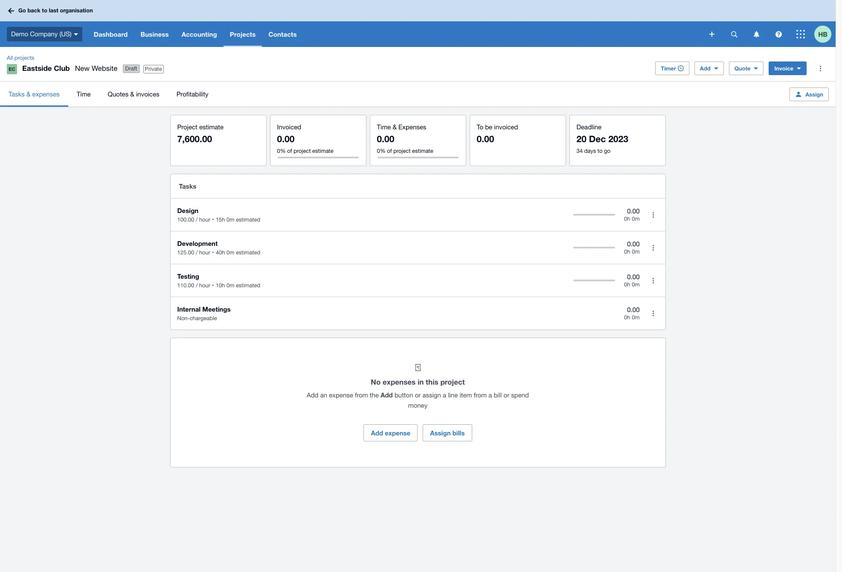 Task type: describe. For each thing, give the bounding box(es) containing it.
0% inside invoiced 0.00 0% of project estimate
[[277, 148, 286, 154]]

design 100.00 / hour • 15h 0m estimated
[[177, 207, 261, 223]]

quotes & invoices
[[108, 90, 160, 98]]

invoice button
[[770, 61, 807, 75]]

quote button
[[730, 61, 765, 75]]

time & expenses 0.00 0% of project estimate
[[377, 123, 434, 154]]

tasks for tasks
[[179, 182, 197, 190]]

internal meetings non-chargeable
[[177, 305, 231, 322]]

draft
[[125, 65, 137, 72]]

eastside
[[22, 64, 52, 73]]

bills
[[453, 429, 465, 437]]

quotes
[[108, 90, 129, 98]]

expenses
[[399, 123, 427, 131]]

private
[[145, 66, 162, 72]]

of inside the time & expenses 0.00 0% of project estimate
[[387, 148, 392, 154]]

more options image for testing
[[645, 272, 663, 289]]

project estimate 7,600.00
[[177, 123, 224, 144]]

4 0.00 0h 0m from the top
[[625, 306, 640, 321]]

navigation inside banner
[[87, 21, 704, 47]]

invoiced
[[495, 123, 519, 131]]

button
[[395, 392, 414, 399]]

deadline
[[577, 123, 602, 131]]

(us)
[[60, 30, 72, 37]]

this
[[426, 377, 439, 386]]

invoices
[[136, 90, 160, 98]]

project for expenses
[[441, 377, 465, 386]]

0.00 0h 0m for design
[[625, 207, 640, 222]]

website
[[92, 64, 118, 73]]

development 125.00 / hour • 40h 0m estimated
[[177, 240, 261, 256]]

business button
[[134, 21, 175, 47]]

all projects link
[[3, 54, 38, 62]]

invoice
[[775, 65, 794, 72]]

line
[[448, 392, 458, 399]]

invoiced
[[277, 123, 302, 131]]

100.00
[[177, 216, 194, 223]]

0.00 0h 0m for testing
[[625, 273, 640, 288]]

quotes & invoices link
[[99, 82, 168, 107]]

expense inside add an expense from the add button or assign a line item from a bill or spend money
[[329, 392, 354, 399]]

to
[[477, 123, 484, 131]]

svg image up invoice
[[776, 31, 783, 37]]

2 horizontal spatial svg image
[[797, 30, 806, 38]]

invoiced 0.00 0% of project estimate
[[277, 123, 334, 154]]

110.00
[[177, 282, 194, 289]]

hour for development
[[199, 249, 211, 256]]

20
[[577, 134, 587, 144]]

0m inside the development 125.00 / hour • 40h 0m estimated
[[227, 249, 235, 256]]

profitability
[[177, 90, 209, 98]]

profitability link
[[168, 82, 217, 107]]

tasks for tasks & expenses
[[9, 90, 25, 98]]

testing
[[177, 272, 199, 280]]

project for 0.00
[[294, 148, 311, 154]]

projects button
[[224, 21, 262, 47]]

estimated for testing
[[236, 282, 261, 289]]

timer button
[[656, 61, 690, 75]]

dashboard link
[[87, 21, 134, 47]]

accounting button
[[175, 21, 224, 47]]

40h
[[216, 249, 225, 256]]

34
[[577, 148, 583, 154]]

1 horizontal spatial svg image
[[710, 32, 715, 37]]

15h
[[216, 216, 225, 223]]

last
[[49, 7, 58, 14]]

go back to last organisation
[[18, 7, 93, 14]]

projects
[[14, 55, 34, 61]]

2023
[[609, 134, 629, 144]]

more options image for design
[[645, 206, 663, 223]]

1 a from the left
[[443, 392, 447, 399]]

days
[[585, 148, 597, 154]]

dec
[[590, 134, 607, 144]]

all projects
[[7, 55, 34, 61]]

0 horizontal spatial to
[[42, 7, 47, 14]]

125.00
[[177, 249, 194, 256]]

0% inside the time & expenses 0.00 0% of project estimate
[[377, 148, 386, 154]]

svg image inside 'go back to last organisation' link
[[8, 8, 14, 13]]

timer
[[662, 65, 677, 72]]

0.00 inside to be invoiced 0.00
[[477, 134, 495, 144]]

estimate inside invoiced 0.00 0% of project estimate
[[313, 148, 334, 154]]

add button
[[695, 61, 725, 75]]

0.00 inside the time & expenses 0.00 0% of project estimate
[[377, 134, 395, 144]]

internal
[[177, 305, 201, 313]]

meetings
[[203, 305, 231, 313]]

add an expense from the add button or assign a line item from a bill or spend money
[[307, 391, 530, 409]]

projects
[[230, 30, 256, 38]]

add expense button
[[364, 424, 418, 442]]

& for time
[[393, 123, 397, 131]]

assign for assign bills
[[431, 429, 451, 437]]

add right the
[[381, 391, 393, 399]]

go
[[605, 148, 611, 154]]

hb
[[819, 30, 828, 38]]



Task type: vqa. For each thing, say whether or not it's contained in the screenshot.
navigation containing Dashboard
yes



Task type: locate. For each thing, give the bounding box(es) containing it.
2 a from the left
[[489, 392, 492, 399]]

club
[[54, 64, 70, 73]]

add right timer button
[[701, 65, 711, 72]]

& down eastside
[[26, 90, 30, 98]]

a left "bill"
[[489, 392, 492, 399]]

assign
[[806, 91, 824, 98], [431, 429, 451, 437]]

1 of from the left
[[288, 148, 292, 154]]

3 / from the top
[[196, 282, 198, 289]]

navigation containing dashboard
[[87, 21, 704, 47]]

add inside button
[[371, 429, 383, 437]]

svg image inside demo company (us) "popup button"
[[74, 33, 78, 35]]

1 horizontal spatial tasks
[[179, 182, 197, 190]]

bill
[[494, 392, 502, 399]]

project inside invoiced 0.00 0% of project estimate
[[294, 148, 311, 154]]

demo company (us) button
[[0, 21, 87, 47]]

estimate inside the time & expenses 0.00 0% of project estimate
[[413, 148, 434, 154]]

/ inside design 100.00 / hour • 15h 0m estimated
[[196, 216, 198, 223]]

2 vertical spatial hour
[[199, 282, 211, 289]]

svg image
[[8, 8, 14, 13], [797, 30, 806, 38], [710, 32, 715, 37]]

1 vertical spatial expenses
[[383, 377, 416, 386]]

0 horizontal spatial expense
[[329, 392, 354, 399]]

expenses
[[32, 90, 60, 98], [383, 377, 416, 386]]

expense right an
[[329, 392, 354, 399]]

/ for design
[[196, 216, 198, 223]]

assign down invoice popup button
[[806, 91, 824, 98]]

2 vertical spatial more options image
[[645, 272, 663, 289]]

or right "bill"
[[504, 392, 510, 399]]

to left go
[[598, 148, 603, 154]]

2 horizontal spatial project
[[441, 377, 465, 386]]

0 vertical spatial tasks
[[9, 90, 25, 98]]

add down the
[[371, 429, 383, 437]]

hour inside the development 125.00 / hour • 40h 0m estimated
[[199, 249, 211, 256]]

1 vertical spatial tasks
[[179, 182, 197, 190]]

from
[[355, 392, 368, 399], [474, 392, 487, 399]]

/ down development
[[196, 249, 198, 256]]

0 horizontal spatial or
[[415, 392, 421, 399]]

to left last
[[42, 7, 47, 14]]

svg image up quote
[[732, 31, 738, 37]]

& for quotes
[[130, 90, 134, 98]]

organisation
[[60, 7, 93, 14]]

2 • from the top
[[212, 249, 214, 256]]

svg image left go
[[8, 8, 14, 13]]

/ inside testing 110.00 / hour • 10h 0m estimated
[[196, 282, 198, 289]]

1 vertical spatial time
[[377, 123, 391, 131]]

more options image for development
[[645, 239, 663, 256]]

0 horizontal spatial project
[[294, 148, 311, 154]]

time link
[[68, 82, 99, 107]]

1 horizontal spatial from
[[474, 392, 487, 399]]

3 • from the top
[[212, 282, 214, 289]]

0.00 inside invoiced 0.00 0% of project estimate
[[277, 134, 295, 144]]

3 0.00 0h 0m from the top
[[625, 273, 640, 288]]

& left expenses
[[393, 123, 397, 131]]

0 horizontal spatial a
[[443, 392, 447, 399]]

2 vertical spatial /
[[196, 282, 198, 289]]

0 vertical spatial expenses
[[32, 90, 60, 98]]

tasks down "ec"
[[9, 90, 25, 98]]

new
[[75, 64, 90, 73]]

1 horizontal spatial expenses
[[383, 377, 416, 386]]

hour left 15h
[[199, 216, 211, 223]]

1 0h from the top
[[625, 216, 631, 222]]

0 vertical spatial •
[[212, 216, 214, 223]]

1 0% from the left
[[277, 148, 286, 154]]

add for add expense
[[371, 429, 383, 437]]

to be invoiced 0.00
[[477, 123, 519, 144]]

of
[[288, 148, 292, 154], [387, 148, 392, 154]]

& inside the time & expenses 0.00 0% of project estimate
[[393, 123, 397, 131]]

0m inside testing 110.00 / hour • 10h 0m estimated
[[227, 282, 235, 289]]

2 or from the left
[[504, 392, 510, 399]]

estimated right 10h at left
[[236, 282, 261, 289]]

0 vertical spatial estimated
[[236, 216, 261, 223]]

1 horizontal spatial to
[[598, 148, 603, 154]]

1 horizontal spatial estimate
[[313, 148, 334, 154]]

project up line
[[441, 377, 465, 386]]

1 • from the top
[[212, 216, 214, 223]]

assign
[[423, 392, 441, 399]]

time
[[77, 90, 91, 98], [377, 123, 391, 131]]

expense down money at the bottom of the page
[[385, 429, 411, 437]]

1 vertical spatial estimated
[[236, 249, 261, 256]]

1 horizontal spatial project
[[394, 148, 411, 154]]

• inside design 100.00 / hour • 15h 0m estimated
[[212, 216, 214, 223]]

more options image
[[645, 206, 663, 223], [645, 305, 663, 322]]

0m
[[632, 216, 640, 222], [227, 216, 235, 223], [632, 249, 640, 255], [227, 249, 235, 256], [632, 282, 640, 288], [227, 282, 235, 289], [632, 314, 640, 321]]

hour inside testing 110.00 / hour • 10h 0m estimated
[[199, 282, 211, 289]]

time for time
[[77, 90, 91, 98]]

2 estimated from the top
[[236, 249, 261, 256]]

0h for testing
[[625, 282, 631, 288]]

contacts button
[[262, 21, 303, 47]]

add for add
[[701, 65, 711, 72]]

money
[[409, 402, 428, 409]]

add expense
[[371, 429, 411, 437]]

1 horizontal spatial of
[[387, 148, 392, 154]]

hour for design
[[199, 216, 211, 223]]

be
[[486, 123, 493, 131]]

2 0% from the left
[[377, 148, 386, 154]]

1 or from the left
[[415, 392, 421, 399]]

0 horizontal spatial assign
[[431, 429, 451, 437]]

• left 15h
[[212, 216, 214, 223]]

hour for testing
[[199, 282, 211, 289]]

svg image left hb
[[797, 30, 806, 38]]

tasks & expenses link
[[0, 82, 68, 107]]

1 vertical spatial more options image
[[645, 239, 663, 256]]

& for tasks
[[26, 90, 30, 98]]

of inside invoiced 0.00 0% of project estimate
[[288, 148, 292, 154]]

tasks & expenses
[[9, 90, 60, 98]]

all
[[7, 55, 13, 61]]

assign for assign
[[806, 91, 824, 98]]

0 horizontal spatial &
[[26, 90, 30, 98]]

hb button
[[815, 21, 837, 47]]

• left 10h at left
[[212, 282, 214, 289]]

0.00
[[277, 134, 295, 144], [377, 134, 395, 144], [477, 134, 495, 144], [628, 207, 640, 215], [628, 240, 640, 248], [628, 273, 640, 280], [628, 306, 640, 313]]

banner containing hb
[[0, 0, 837, 47]]

1 0.00 0h 0m from the top
[[625, 207, 640, 222]]

project
[[294, 148, 311, 154], [394, 148, 411, 154], [441, 377, 465, 386]]

/ right 110.00
[[196, 282, 198, 289]]

0 vertical spatial /
[[196, 216, 198, 223]]

banner
[[0, 0, 837, 47]]

tasks
[[9, 90, 25, 98], [179, 182, 197, 190]]

0h
[[625, 216, 631, 222], [625, 249, 631, 255], [625, 282, 631, 288], [625, 314, 631, 321]]

quote
[[735, 65, 751, 72]]

add for add an expense from the add button or assign a line item from a bill or spend money
[[307, 392, 319, 399]]

• for testing
[[212, 282, 214, 289]]

navigation
[[87, 21, 704, 47]]

no
[[371, 377, 381, 386]]

2 from from the left
[[474, 392, 487, 399]]

/ for testing
[[196, 282, 198, 289]]

new website
[[75, 64, 118, 73]]

ec
[[9, 66, 15, 72]]

0 vertical spatial more options image
[[645, 206, 663, 223]]

/ inside the development 125.00 / hour • 40h 0m estimated
[[196, 249, 198, 256]]

2 0h from the top
[[625, 249, 631, 255]]

2 horizontal spatial &
[[393, 123, 397, 131]]

2 hour from the top
[[199, 249, 211, 256]]

0 horizontal spatial from
[[355, 392, 368, 399]]

0h for development
[[625, 249, 631, 255]]

1 vertical spatial •
[[212, 249, 214, 256]]

more options image for internal meetings
[[645, 305, 663, 322]]

1 more options image from the top
[[645, 206, 663, 223]]

time left expenses
[[377, 123, 391, 131]]

• left 40h
[[212, 249, 214, 256]]

spend
[[512, 392, 530, 399]]

1 vertical spatial more options image
[[645, 305, 663, 322]]

assign left bills
[[431, 429, 451, 437]]

item
[[460, 392, 472, 399]]

1 vertical spatial to
[[598, 148, 603, 154]]

2 / from the top
[[196, 249, 198, 256]]

project down invoiced
[[294, 148, 311, 154]]

project down expenses
[[394, 148, 411, 154]]

demo
[[11, 30, 28, 37]]

tasks up 'design'
[[179, 182, 197, 190]]

a
[[443, 392, 447, 399], [489, 392, 492, 399]]

0 horizontal spatial estimate
[[199, 123, 224, 131]]

& right quotes
[[130, 90, 134, 98]]

no expenses in this project
[[371, 377, 465, 386]]

10h
[[216, 282, 225, 289]]

to inside deadline 20 dec 2023 34 days to go
[[598, 148, 603, 154]]

svg image
[[732, 31, 738, 37], [754, 31, 760, 37], [776, 31, 783, 37], [74, 33, 78, 35]]

project inside the time & expenses 0.00 0% of project estimate
[[394, 148, 411, 154]]

hour down development
[[199, 249, 211, 256]]

svg image up add popup button
[[710, 32, 715, 37]]

svg image right '(us)'
[[74, 33, 78, 35]]

/ for development
[[196, 249, 198, 256]]

hour inside design 100.00 / hour • 15h 0m estimated
[[199, 216, 211, 223]]

4 0h from the top
[[625, 314, 631, 321]]

in
[[418, 377, 424, 386]]

add
[[701, 65, 711, 72], [381, 391, 393, 399], [307, 392, 319, 399], [371, 429, 383, 437]]

expenses down eastside club
[[32, 90, 60, 98]]

0 horizontal spatial expenses
[[32, 90, 60, 98]]

0 vertical spatial more options image
[[813, 60, 830, 77]]

2 vertical spatial estimated
[[236, 282, 261, 289]]

eastside club
[[22, 64, 70, 73]]

assign button
[[790, 87, 830, 101]]

more options image
[[813, 60, 830, 77], [645, 239, 663, 256], [645, 272, 663, 289]]

estimated for design
[[236, 216, 261, 223]]

1 horizontal spatial assign
[[806, 91, 824, 98]]

assign bills link
[[423, 424, 473, 442]]

deadline 20 dec 2023 34 days to go
[[577, 123, 629, 154]]

• inside testing 110.00 / hour • 10h 0m estimated
[[212, 282, 214, 289]]

hour left 10h at left
[[199, 282, 211, 289]]

chargeable
[[190, 315, 217, 322]]

non-
[[177, 315, 190, 322]]

to
[[42, 7, 47, 14], [598, 148, 603, 154]]

estimated right 40h
[[236, 249, 261, 256]]

add left an
[[307, 392, 319, 399]]

1 estimated from the top
[[236, 216, 261, 223]]

1 horizontal spatial a
[[489, 392, 492, 399]]

estimated right 15h
[[236, 216, 261, 223]]

0 horizontal spatial of
[[288, 148, 292, 154]]

expense inside add expense button
[[385, 429, 411, 437]]

expenses up button
[[383, 377, 416, 386]]

2 of from the left
[[387, 148, 392, 154]]

development
[[177, 240, 218, 247]]

a left line
[[443, 392, 447, 399]]

1 horizontal spatial time
[[377, 123, 391, 131]]

estimated inside testing 110.00 / hour • 10h 0m estimated
[[236, 282, 261, 289]]

1 vertical spatial hour
[[199, 249, 211, 256]]

3 0h from the top
[[625, 282, 631, 288]]

2 0.00 0h 0m from the top
[[625, 240, 640, 255]]

from right item
[[474, 392, 487, 399]]

time inside the time & expenses 0.00 0% of project estimate
[[377, 123, 391, 131]]

add inside popup button
[[701, 65, 711, 72]]

accounting
[[182, 30, 217, 38]]

/ right 100.00
[[196, 216, 198, 223]]

/
[[196, 216, 198, 223], [196, 249, 198, 256], [196, 282, 198, 289]]

back
[[28, 7, 40, 14]]

estimated
[[236, 216, 261, 223], [236, 249, 261, 256], [236, 282, 261, 289]]

or up money at the bottom of the page
[[415, 392, 421, 399]]

1 from from the left
[[355, 392, 368, 399]]

time down new at the left top of the page
[[77, 90, 91, 98]]

0.00 0h 0m
[[625, 207, 640, 222], [625, 240, 640, 255], [625, 273, 640, 288], [625, 306, 640, 321]]

0.00 0h 0m for development
[[625, 240, 640, 255]]

3 estimated from the top
[[236, 282, 261, 289]]

hour
[[199, 216, 211, 223], [199, 249, 211, 256], [199, 282, 211, 289]]

1 vertical spatial expense
[[385, 429, 411, 437]]

time for time & expenses 0.00 0% of project estimate
[[377, 123, 391, 131]]

estimated inside the development 125.00 / hour • 40h 0m estimated
[[236, 249, 261, 256]]

estimate inside project estimate 7,600.00
[[199, 123, 224, 131]]

0 vertical spatial to
[[42, 7, 47, 14]]

design
[[177, 207, 199, 214]]

business
[[141, 30, 169, 38]]

assign inside "button"
[[806, 91, 824, 98]]

0m inside design 100.00 / hour • 15h 0m estimated
[[227, 216, 235, 223]]

0 vertical spatial assign
[[806, 91, 824, 98]]

1 horizontal spatial 0%
[[377, 148, 386, 154]]

assign bills
[[431, 429, 465, 437]]

go back to last organisation link
[[5, 3, 98, 18]]

0 vertical spatial hour
[[199, 216, 211, 223]]

testing 110.00 / hour • 10h 0m estimated
[[177, 272, 261, 289]]

2 vertical spatial •
[[212, 282, 214, 289]]

0 horizontal spatial time
[[77, 90, 91, 98]]

• for development
[[212, 249, 214, 256]]

• for design
[[212, 216, 214, 223]]

an
[[321, 392, 328, 399]]

3 hour from the top
[[199, 282, 211, 289]]

1 horizontal spatial expense
[[385, 429, 411, 437]]

0 horizontal spatial tasks
[[9, 90, 25, 98]]

1 hour from the top
[[199, 216, 211, 223]]

0 horizontal spatial svg image
[[8, 8, 14, 13]]

estimated inside design 100.00 / hour • 15h 0m estimated
[[236, 216, 261, 223]]

demo company (us)
[[11, 30, 72, 37]]

2 horizontal spatial estimate
[[413, 148, 434, 154]]

1 horizontal spatial or
[[504, 392, 510, 399]]

from left the
[[355, 392, 368, 399]]

0 vertical spatial time
[[77, 90, 91, 98]]

1 horizontal spatial &
[[130, 90, 134, 98]]

svg image up quote 'popup button'
[[754, 31, 760, 37]]

0h for design
[[625, 216, 631, 222]]

0 vertical spatial expense
[[329, 392, 354, 399]]

1 / from the top
[[196, 216, 198, 223]]

dashboard
[[94, 30, 128, 38]]

1 vertical spatial /
[[196, 249, 198, 256]]

estimated for development
[[236, 249, 261, 256]]

contacts
[[269, 30, 297, 38]]

• inside the development 125.00 / hour • 40h 0m estimated
[[212, 249, 214, 256]]

7,600.00
[[177, 134, 212, 144]]

1 vertical spatial assign
[[431, 429, 451, 437]]

go
[[18, 7, 26, 14]]

2 more options image from the top
[[645, 305, 663, 322]]

0 horizontal spatial 0%
[[277, 148, 286, 154]]



